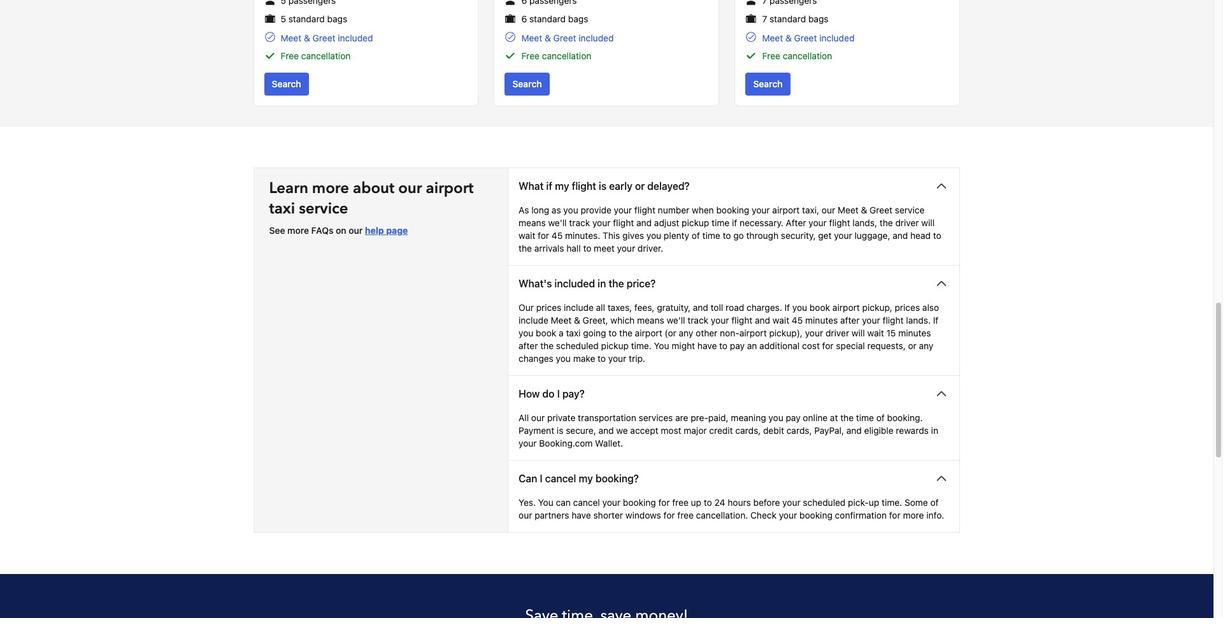 Task type: describe. For each thing, give the bounding box(es) containing it.
if inside the as long as you provide your flight number when booking your airport taxi, our meet & greet service means we'll track your flight and adjust pickup time if necessary. after your flight lands, the driver will wait for 45 minutes. this gives you plenty of time to go through security, get your luggage, and head to the arrivals hall to meet your driver.
[[732, 217, 737, 228]]

the up changes
[[540, 340, 554, 351]]

make
[[573, 353, 595, 364]]

your down "gives"
[[617, 243, 635, 253]]

5 standard bags
[[281, 14, 347, 24]]

& for 5
[[304, 32, 310, 43]]

trip.
[[629, 353, 645, 364]]

time. inside our prices include all taxes, fees, gratuity, and toll road charges. if you book airport pickup, prices also include meet & greet, which means we'll track your flight and wait 45 minutes after your flight lands. if you book a taxi going to the airport (or any other non-airport pickup), your driver will wait 15 minutes after the scheduled pickup time. you might have to pay an additional cost for special requests, or any changes you make to your trip.
[[631, 340, 652, 351]]

all
[[519, 412, 529, 423]]

means inside the as long as you provide your flight number when booking your airport taxi, our meet & greet service means we'll track your flight and adjust pickup time if necessary. after your flight lands, the driver will wait for 45 minutes. this gives you plenty of time to go through security, get your luggage, and head to the arrivals hall to meet your driver.
[[519, 217, 546, 228]]

help
[[365, 225, 384, 236]]

your down provide at the top left of the page
[[593, 217, 611, 228]]

& for 7
[[786, 32, 792, 43]]

you left make
[[556, 353, 571, 364]]

your down taxi,
[[809, 217, 827, 228]]

& for 6
[[545, 32, 551, 43]]

wallet.
[[595, 438, 623, 448]]

taxi inside learn more about our airport taxi service see more faqs on our help page
[[269, 198, 295, 219]]

our
[[519, 302, 534, 313]]

our inside the as long as you provide your flight number when booking your airport taxi, our meet & greet service means we'll track your flight and adjust pickup time if necessary. after your flight lands, the driver will wait for 45 minutes. this gives you plenty of time to go through security, get your luggage, and head to the arrivals hall to meet your driver.
[[822, 204, 836, 215]]

of inside yes. you can cancel your booking for free up to 24 hours before your scheduled pick-up time. some of our partners have shorter windows for free cancellation. check your booking confirmation for more info.
[[931, 497, 939, 508]]

to down non-
[[719, 340, 728, 351]]

pre-
[[691, 412, 709, 423]]

flight up "gives"
[[613, 217, 634, 228]]

some
[[905, 497, 928, 508]]

at
[[830, 412, 838, 423]]

debit
[[763, 425, 784, 436]]

learn
[[269, 178, 308, 199]]

or inside "dropdown button"
[[635, 180, 645, 192]]

driver inside our prices include all taxes, fees, gratuity, and toll road charges. if you book airport pickup, prices also include meet & greet, which means we'll track your flight and wait 45 minutes after your flight lands. if you book a taxi going to the airport (or any other non-airport pickup), your driver will wait 15 minutes after the scheduled pickup time. you might have to pay an additional cost for special requests, or any changes you make to your trip.
[[826, 327, 849, 338]]

head
[[911, 230, 931, 241]]

have inside yes. you can cancel your booking for free up to 24 hours before your scheduled pick-up time. some of our partners have shorter windows for free cancellation. check your booking confirmation for more info.
[[572, 510, 591, 520]]

45 inside the as long as you provide your flight number when booking your airport taxi, our meet & greet service means we'll track your flight and adjust pickup time if necessary. after your flight lands, the driver will wait for 45 minutes. this gives you plenty of time to go through security, get your luggage, and head to the arrivals hall to meet your driver.
[[552, 230, 563, 241]]

track inside the as long as you provide your flight number when booking your airport taxi, our meet & greet service means we'll track your flight and adjust pickup time if necessary. after your flight lands, the driver will wait for 45 minutes. this gives you plenty of time to go through security, get your luggage, and head to the arrivals hall to meet your driver.
[[569, 217, 590, 228]]

driver inside the as long as you provide your flight number when booking your airport taxi, our meet & greet service means we'll track your flight and adjust pickup time if necessary. after your flight lands, the driver will wait for 45 minutes. this gives you plenty of time to go through security, get your luggage, and head to the arrivals hall to meet your driver.
[[896, 217, 919, 228]]

to left go
[[723, 230, 731, 241]]

& inside our prices include all taxes, fees, gratuity, and toll road charges. if you book airport pickup, prices also include meet & greet, which means we'll track your flight and wait 45 minutes after your flight lands. if you book a taxi going to the airport (or any other non-airport pickup), your driver will wait 15 minutes after the scheduled pickup time. you might have to pay an additional cost for special requests, or any changes you make to your trip.
[[574, 315, 580, 325]]

0 vertical spatial time
[[712, 217, 730, 228]]

standard for 6
[[530, 14, 566, 24]]

free cancellation for 5
[[281, 50, 351, 61]]

non-
[[720, 327, 740, 338]]

0 vertical spatial book
[[810, 302, 830, 313]]

a
[[559, 327, 564, 338]]

major
[[684, 425, 707, 436]]

0 horizontal spatial minutes
[[805, 315, 838, 325]]

1 horizontal spatial minutes
[[899, 327, 931, 338]]

meet for 6
[[522, 32, 542, 43]]

meet & greet included for 7 standard bags
[[762, 32, 855, 43]]

0 horizontal spatial more
[[287, 225, 309, 236]]

as
[[552, 204, 561, 215]]

1 horizontal spatial any
[[919, 340, 934, 351]]

0 vertical spatial any
[[679, 327, 694, 338]]

2 prices from the left
[[895, 302, 920, 313]]

1 horizontal spatial if
[[933, 315, 939, 325]]

accept
[[630, 425, 659, 436]]

will inside our prices include all taxes, fees, gratuity, and toll road charges. if you book airport pickup, prices also include meet & greet, which means we'll track your flight and wait 45 minutes after your flight lands. if you book a taxi going to the airport (or any other non-airport pickup), your driver will wait 15 minutes after the scheduled pickup time. you might have to pay an additional cost for special requests, or any changes you make to your trip.
[[852, 327, 865, 338]]

airport inside the as long as you provide your flight number when booking your airport taxi, our meet & greet service means we'll track your flight and adjust pickup time if necessary. after your flight lands, the driver will wait for 45 minutes. this gives you plenty of time to go through security, get your luggage, and head to the arrivals hall to meet your driver.
[[773, 204, 800, 215]]

greet for 7 standard bags
[[794, 32, 817, 43]]

confirmation
[[835, 510, 887, 520]]

24
[[715, 497, 725, 508]]

gratuity,
[[657, 302, 691, 313]]

flight inside "dropdown button"
[[572, 180, 596, 192]]

learn more about our airport taxi service see more faqs on our help page
[[269, 178, 474, 236]]

delayed?
[[648, 180, 690, 192]]

are
[[675, 412, 688, 423]]

can i cancel my booking? element
[[509, 496, 960, 532]]

45 inside our prices include all taxes, fees, gratuity, and toll road charges. if you book airport pickup, prices also include meet & greet, which means we'll track your flight and wait 45 minutes after your flight lands. if you book a taxi going to the airport (or any other non-airport pickup), your driver will wait 15 minutes after the scheduled pickup time. you might have to pay an additional cost for special requests, or any changes you make to your trip.
[[792, 315, 803, 325]]

have inside our prices include all taxes, fees, gratuity, and toll road charges. if you book airport pickup, prices also include meet & greet, which means we'll track your flight and wait 45 minutes after your flight lands. if you book a taxi going to the airport (or any other non-airport pickup), your driver will wait 15 minutes after the scheduled pickup time. you might have to pay an additional cost for special requests, or any changes you make to your trip.
[[698, 340, 717, 351]]

bags for 7 standard bags
[[809, 14, 829, 24]]

to right head
[[933, 230, 942, 241]]

you up driver.
[[647, 230, 662, 241]]

price?
[[627, 278, 656, 289]]

free for 6
[[522, 50, 540, 61]]

secure,
[[566, 425, 596, 436]]

booking inside the as long as you provide your flight number when booking your airport taxi, our meet & greet service means we'll track your flight and adjust pickup time if necessary. after your flight lands, the driver will wait for 45 minutes. this gives you plenty of time to go through security, get your luggage, and head to the arrivals hall to meet your driver.
[[717, 204, 750, 215]]

also
[[923, 302, 939, 313]]

0 vertical spatial include
[[564, 302, 594, 313]]

wait inside the as long as you provide your flight number when booking your airport taxi, our meet & greet service means we'll track your flight and adjust pickup time if necessary. after your flight lands, the driver will wait for 45 minutes. this gives you plenty of time to go through security, get your luggage, and head to the arrivals hall to meet your driver.
[[519, 230, 536, 241]]

1 cards, from the left
[[736, 425, 761, 436]]

for right confirmation
[[889, 510, 901, 520]]

will inside the as long as you provide your flight number when booking your airport taxi, our meet & greet service means we'll track your flight and adjust pickup time if necessary. after your flight lands, the driver will wait for 45 minutes. this gives you plenty of time to go through security, get your luggage, and head to the arrivals hall to meet your driver.
[[922, 217, 935, 228]]

6 standard bags
[[522, 14, 588, 24]]

private
[[547, 412, 576, 423]]

included for 5 standard bags
[[338, 32, 373, 43]]

your down the pickup,
[[862, 315, 880, 325]]

shorter
[[594, 510, 623, 520]]

road
[[726, 302, 744, 313]]

page
[[386, 225, 408, 236]]

paid,
[[709, 412, 729, 423]]

0 horizontal spatial if
[[785, 302, 790, 313]]

free for 7
[[762, 50, 781, 61]]

your up the shorter
[[603, 497, 621, 508]]

2 up from the left
[[869, 497, 880, 508]]

driver.
[[638, 243, 663, 253]]

and up "gives"
[[637, 217, 652, 228]]

cost
[[802, 340, 820, 351]]

for up "windows" in the bottom right of the page
[[659, 497, 670, 508]]

to down which at bottom
[[609, 327, 617, 338]]

0 horizontal spatial booking
[[623, 497, 656, 508]]

standard for 5
[[289, 14, 325, 24]]

of inside the as long as you provide your flight number when booking your airport taxi, our meet & greet service means we'll track your flight and adjust pickup time if necessary. after your flight lands, the driver will wait for 45 minutes. this gives you plenty of time to go through security, get your luggage, and head to the arrivals hall to meet your driver.
[[692, 230, 700, 241]]

can
[[556, 497, 571, 508]]

might
[[672, 340, 695, 351]]

booking.com
[[539, 438, 593, 448]]

pickup inside our prices include all taxes, fees, gratuity, and toll road charges. if you book airport pickup, prices also include meet & greet, which means we'll track your flight and wait 45 minutes after your flight lands. if you book a taxi going to the airport (or any other non-airport pickup), your driver will wait 15 minutes after the scheduled pickup time. you might have to pay an additional cost for special requests, or any changes you make to your trip.
[[601, 340, 629, 351]]

meet
[[594, 243, 615, 253]]

as long as you provide your flight number when booking your airport taxi, our meet & greet service means we'll track your flight and adjust pickup time if necessary. after your flight lands, the driver will wait for 45 minutes. this gives you plenty of time to go through security, get your luggage, and head to the arrivals hall to meet your driver.
[[519, 204, 942, 253]]

1 up from the left
[[691, 497, 702, 508]]

1 horizontal spatial wait
[[773, 315, 790, 325]]

search button for 7
[[746, 72, 791, 95]]

0 horizontal spatial include
[[519, 315, 549, 325]]

meet & greet included for 5 standard bags
[[281, 32, 373, 43]]

standard for 7
[[770, 14, 806, 24]]

online
[[803, 412, 828, 423]]

what's included in the price? button
[[509, 266, 960, 301]]

rewards
[[896, 425, 929, 436]]

of inside all our private transportation services are pre-paid, meaning you pay online at the time of booking. payment is secure, and we accept most major credit cards, debit cards, paypal, and eligible rewards in your booking.com wallet.
[[877, 412, 885, 423]]

charges.
[[747, 302, 782, 313]]

all
[[596, 302, 605, 313]]

can i cancel my booking?
[[519, 473, 639, 484]]

for inside the as long as you provide your flight number when booking your airport taxi, our meet & greet service means we'll track your flight and adjust pickup time if necessary. after your flight lands, the driver will wait for 45 minutes. this gives you plenty of time to go through security, get your luggage, and head to the arrivals hall to meet your driver.
[[538, 230, 549, 241]]

see
[[269, 225, 285, 236]]

and down charges.
[[755, 315, 770, 325]]

0 horizontal spatial after
[[519, 340, 538, 351]]

i inside 'dropdown button'
[[557, 388, 560, 399]]

to right make
[[598, 353, 606, 364]]

booking?
[[596, 473, 639, 484]]

our prices include all taxes, fees, gratuity, and toll road charges. if you book airport pickup, prices also include meet & greet, which means we'll track your flight and wait 45 minutes after your flight lands. if you book a taxi going to the airport (or any other non-airport pickup), your driver will wait 15 minutes after the scheduled pickup time. you might have to pay an additional cost for special requests, or any changes you make to your trip.
[[519, 302, 939, 364]]

your down the early
[[614, 204, 632, 215]]

pay inside our prices include all taxes, fees, gratuity, and toll road charges. if you book airport pickup, prices also include meet & greet, which means we'll track your flight and wait 45 minutes after your flight lands. if you book a taxi going to the airport (or any other non-airport pickup), your driver will wait 15 minutes after the scheduled pickup time. you might have to pay an additional cost for special requests, or any changes you make to your trip.
[[730, 340, 745, 351]]

pay?
[[563, 388, 585, 399]]

how do i pay?
[[519, 388, 585, 399]]

transportation
[[578, 412, 636, 423]]

6
[[522, 14, 527, 24]]

cancellation.
[[696, 510, 748, 520]]

your left trip.
[[608, 353, 627, 364]]

1 vertical spatial time
[[703, 230, 720, 241]]

free cancellation for 6
[[522, 50, 592, 61]]

bags for 6 standard bags
[[568, 14, 588, 24]]

our inside all our private transportation services are pre-paid, meaning you pay online at the time of booking. payment is secure, and we accept most major credit cards, debit cards, paypal, and eligible rewards in your booking.com wallet.
[[531, 412, 545, 423]]

other
[[696, 327, 718, 338]]

hours
[[728, 497, 751, 508]]

cancellation for 6 standard bags
[[542, 50, 592, 61]]

your right get
[[834, 230, 852, 241]]

minutes.
[[565, 230, 600, 241]]

necessary.
[[740, 217, 784, 228]]

if inside "dropdown button"
[[546, 180, 552, 192]]

yes. you can cancel your booking for free up to 24 hours before your scheduled pick-up time. some of our partners have shorter windows for free cancellation. check your booking confirmation for more info.
[[519, 497, 944, 520]]

help page link
[[365, 225, 408, 236]]

before
[[754, 497, 780, 508]]

your right before at the right of page
[[783, 497, 801, 508]]

you inside all our private transportation services are pre-paid, meaning you pay online at the time of booking. payment is secure, and we accept most major credit cards, debit cards, paypal, and eligible rewards in your booking.com wallet.
[[769, 412, 784, 423]]

and left eligible
[[847, 425, 862, 436]]

and left head
[[893, 230, 908, 241]]

i inside dropdown button
[[540, 473, 543, 484]]

can i cancel my booking? button
[[509, 461, 960, 496]]

in inside dropdown button
[[598, 278, 606, 289]]

the inside dropdown button
[[609, 278, 624, 289]]

search button for 6
[[505, 72, 550, 95]]

going
[[583, 327, 606, 338]]

flight up get
[[829, 217, 850, 228]]

0 vertical spatial more
[[312, 178, 349, 199]]

free cancellation for 7
[[762, 50, 832, 61]]

1 vertical spatial book
[[536, 327, 557, 338]]

service inside learn more about our airport taxi service see more faqs on our help page
[[299, 198, 348, 219]]

long
[[532, 204, 549, 215]]

search button for 5
[[264, 72, 309, 95]]

meaning
[[731, 412, 766, 423]]

what
[[519, 180, 544, 192]]

lands,
[[853, 217, 877, 228]]

windows
[[626, 510, 661, 520]]

track inside our prices include all taxes, fees, gratuity, and toll road charges. if you book airport pickup, prices also include meet & greet, which means we'll track your flight and wait 45 minutes after your flight lands. if you book a taxi going to the airport (or any other non-airport pickup), your driver will wait 15 minutes after the scheduled pickup time. you might have to pay an additional cost for special requests, or any changes you make to your trip.
[[688, 315, 709, 325]]

7
[[762, 14, 767, 24]]

flight up adjust
[[635, 204, 656, 215]]

special
[[836, 340, 865, 351]]

what if my flight is early or delayed? button
[[509, 168, 960, 204]]

when
[[692, 204, 714, 215]]

or inside our prices include all taxes, fees, gratuity, and toll road charges. if you book airport pickup, prices also include meet & greet, which means we'll track your flight and wait 45 minutes after your flight lands. if you book a taxi going to the airport (or any other non-airport pickup), your driver will wait 15 minutes after the scheduled pickup time. you might have to pay an additional cost for special requests, or any changes you make to your trip.
[[908, 340, 917, 351]]

you down our
[[519, 327, 534, 338]]

& inside the as long as you provide your flight number when booking your airport taxi, our meet & greet service means we'll track your flight and adjust pickup time if necessary. after your flight lands, the driver will wait for 45 minutes. this gives you plenty of time to go through security, get your luggage, and head to the arrivals hall to meet your driver.
[[861, 204, 867, 215]]

through
[[746, 230, 779, 241]]

and down transportation
[[599, 425, 614, 436]]

greet for 6 standard bags
[[553, 32, 576, 43]]

pickup inside the as long as you provide your flight number when booking your airport taxi, our meet & greet service means we'll track your flight and adjust pickup time if necessary. after your flight lands, the driver will wait for 45 minutes. this gives you plenty of time to go through security, get your luggage, and head to the arrivals hall to meet your driver.
[[682, 217, 709, 228]]



Task type: vqa. For each thing, say whether or not it's contained in the screenshot.
"our" inside All our private transportation services are pre-paid, meaning you pay online at the time of booking. Payment is secure, and we accept most major credit cards, debit cards, PayPal, and eligible rewards in your Booking.com Wallet.
yes



Task type: locate. For each thing, give the bounding box(es) containing it.
our down yes.
[[519, 510, 532, 520]]

2 standard from the left
[[530, 14, 566, 24]]

included down 5 standard bags
[[338, 32, 373, 43]]

you inside yes. you can cancel your booking for free up to 24 hours before your scheduled pick-up time. some of our partners have shorter windows for free cancellation. check your booking confirmation for more info.
[[538, 497, 554, 508]]

we'll inside our prices include all taxes, fees, gratuity, and toll road charges. if you book airport pickup, prices also include meet & greet, which means we'll track your flight and wait 45 minutes after your flight lands. if you book a taxi going to the airport (or any other non-airport pickup), your driver will wait 15 minutes after the scheduled pickup time. you might have to pay an additional cost for special requests, or any changes you make to your trip.
[[667, 315, 685, 325]]

greet up lands,
[[870, 204, 893, 215]]

2 horizontal spatial bags
[[809, 14, 829, 24]]

0 vertical spatial or
[[635, 180, 645, 192]]

search for 7
[[753, 78, 783, 89]]

how do i pay? element
[[509, 411, 960, 460]]

1 horizontal spatial after
[[841, 315, 860, 325]]

my inside "dropdown button"
[[555, 180, 569, 192]]

include down our
[[519, 315, 549, 325]]

about
[[353, 178, 395, 199]]

or right requests,
[[908, 340, 917, 351]]

have
[[698, 340, 717, 351], [572, 510, 591, 520]]

if right the 'what'
[[546, 180, 552, 192]]

3 search from the left
[[753, 78, 783, 89]]

0 horizontal spatial standard
[[289, 14, 325, 24]]

go
[[734, 230, 744, 241]]

pickup down when
[[682, 217, 709, 228]]

2 cards, from the left
[[787, 425, 812, 436]]

my left the booking? on the bottom of page
[[579, 473, 593, 484]]

1 free cancellation from the left
[[281, 50, 351, 61]]

time.
[[631, 340, 652, 351], [882, 497, 902, 508]]

your right 'check'
[[779, 510, 797, 520]]

additional
[[760, 340, 800, 351]]

our right on
[[349, 225, 363, 236]]

the up taxes,
[[609, 278, 624, 289]]

what's included in the price?
[[519, 278, 656, 289]]

greet for 5 standard bags
[[313, 32, 335, 43]]

included inside dropdown button
[[555, 278, 595, 289]]

0 vertical spatial you
[[654, 340, 669, 351]]

0 horizontal spatial free
[[281, 50, 299, 61]]

how do i pay? button
[[509, 376, 960, 411]]

2 search button from the left
[[505, 72, 550, 95]]

1 vertical spatial taxi
[[566, 327, 581, 338]]

pay left online
[[786, 412, 801, 423]]

of up info.
[[931, 497, 939, 508]]

flight down road
[[732, 315, 753, 325]]

after
[[786, 217, 806, 228]]

you down (or
[[654, 340, 669, 351]]

we
[[616, 425, 628, 436]]

1 horizontal spatial cancellation
[[542, 50, 592, 61]]

2 vertical spatial booking
[[800, 510, 833, 520]]

meet inside our prices include all taxes, fees, gratuity, and toll road charges. if you book airport pickup, prices also include meet & greet, which means we'll track your flight and wait 45 minutes after your flight lands. if you book a taxi going to the airport (or any other non-airport pickup), your driver will wait 15 minutes after the scheduled pickup time. you might have to pay an additional cost for special requests, or any changes you make to your trip.
[[551, 315, 572, 325]]

free
[[281, 50, 299, 61], [522, 50, 540, 61], [762, 50, 781, 61]]

1 horizontal spatial have
[[698, 340, 717, 351]]

our up payment
[[531, 412, 545, 423]]

you
[[654, 340, 669, 351], [538, 497, 554, 508]]

1 vertical spatial cancel
[[573, 497, 600, 508]]

adjust
[[654, 217, 679, 228]]

your down toll
[[711, 315, 729, 325]]

what if my flight is early or delayed? element
[[509, 204, 960, 265]]

2 search from the left
[[513, 78, 542, 89]]

pickup
[[682, 217, 709, 228], [601, 340, 629, 351]]

0 vertical spatial my
[[555, 180, 569, 192]]

of right plenty
[[692, 230, 700, 241]]

& up lands,
[[861, 204, 867, 215]]

in
[[598, 278, 606, 289], [931, 425, 939, 436]]

we'll down as
[[548, 217, 567, 228]]

payment
[[519, 425, 554, 436]]

book
[[810, 302, 830, 313], [536, 327, 557, 338]]

2 horizontal spatial more
[[903, 510, 924, 520]]

booking down the what if my flight is early or delayed? "dropdown button"
[[717, 204, 750, 215]]

0 vertical spatial scheduled
[[556, 340, 599, 351]]

2 free from the left
[[522, 50, 540, 61]]

1 horizontal spatial standard
[[530, 14, 566, 24]]

up
[[691, 497, 702, 508], [869, 497, 880, 508]]

0 vertical spatial 45
[[552, 230, 563, 241]]

any up might
[[679, 327, 694, 338]]

booking up "windows" in the bottom right of the page
[[623, 497, 656, 508]]

bags right 7
[[809, 14, 829, 24]]

what if my flight is early or delayed?
[[519, 180, 690, 192]]

included for 6 standard bags
[[579, 32, 614, 43]]

how
[[519, 388, 540, 399]]

what's
[[519, 278, 552, 289]]

more inside yes. you can cancel your booking for free up to 24 hours before your scheduled pick-up time. some of our partners have shorter windows for free cancellation. check your booking confirmation for more info.
[[903, 510, 924, 520]]

0 horizontal spatial or
[[635, 180, 645, 192]]

more
[[312, 178, 349, 199], [287, 225, 309, 236], [903, 510, 924, 520]]

0 horizontal spatial track
[[569, 217, 590, 228]]

0 horizontal spatial 45
[[552, 230, 563, 241]]

number
[[658, 204, 690, 215]]

lands.
[[906, 315, 931, 325]]

minutes down lands.
[[899, 327, 931, 338]]

3 search button from the left
[[746, 72, 791, 95]]

7 standard bags
[[762, 14, 829, 24]]

cancellation for 5 standard bags
[[301, 50, 351, 61]]

0 vertical spatial cancel
[[545, 473, 576, 484]]

0 vertical spatial is
[[599, 180, 607, 192]]

free left cancellation.
[[678, 510, 694, 520]]

1 vertical spatial driver
[[826, 327, 849, 338]]

your up necessary. at top
[[752, 204, 770, 215]]

your up cost
[[805, 327, 823, 338]]

1 vertical spatial minutes
[[899, 327, 931, 338]]

pick-
[[848, 497, 869, 508]]

arrivals
[[534, 243, 564, 253]]

standard right 7
[[770, 14, 806, 24]]

0 horizontal spatial you
[[538, 497, 554, 508]]

1 horizontal spatial or
[[908, 340, 917, 351]]

cancel right can
[[573, 497, 600, 508]]

in right rewards
[[931, 425, 939, 436]]

pay inside all our private transportation services are pre-paid, meaning you pay online at the time of booking. payment is secure, and we accept most major credit cards, debit cards, paypal, and eligible rewards in your booking.com wallet.
[[786, 412, 801, 423]]

& left greet,
[[574, 315, 580, 325]]

2 horizontal spatial wait
[[868, 327, 884, 338]]

free down 7
[[762, 50, 781, 61]]

hall
[[567, 243, 581, 253]]

will up head
[[922, 217, 935, 228]]

0 vertical spatial taxi
[[269, 198, 295, 219]]

minutes up cost
[[805, 315, 838, 325]]

flight up the 15
[[883, 315, 904, 325]]

you up pickup),
[[793, 302, 807, 313]]

free down 6
[[522, 50, 540, 61]]

2 bags from the left
[[568, 14, 588, 24]]

1 standard from the left
[[289, 14, 325, 24]]

1 vertical spatial my
[[579, 473, 593, 484]]

scheduled up make
[[556, 340, 599, 351]]

greet
[[313, 32, 335, 43], [553, 32, 576, 43], [794, 32, 817, 43], [870, 204, 893, 215]]

0 horizontal spatial wait
[[519, 230, 536, 241]]

meet for 7
[[762, 32, 783, 43]]

1 horizontal spatial will
[[922, 217, 935, 228]]

which
[[611, 315, 635, 325]]

1 vertical spatial 45
[[792, 315, 803, 325]]

cards,
[[736, 425, 761, 436], [787, 425, 812, 436]]

0 vertical spatial will
[[922, 217, 935, 228]]

scheduled inside yes. you can cancel your booking for free up to 24 hours before your scheduled pick-up time. some of our partners have shorter windows for free cancellation. check your booking confirmation for more info.
[[803, 497, 846, 508]]

meet & greet included for 6 standard bags
[[522, 32, 614, 43]]

2 horizontal spatial booking
[[800, 510, 833, 520]]

1 vertical spatial if
[[732, 217, 737, 228]]

0 horizontal spatial scheduled
[[556, 340, 599, 351]]

3 bags from the left
[[809, 14, 829, 24]]

for up arrivals
[[538, 230, 549, 241]]

is down private
[[557, 425, 564, 436]]

taxi inside our prices include all taxes, fees, gratuity, and toll road charges. if you book airport pickup, prices also include meet & greet, which means we'll track your flight and wait 45 minutes after your flight lands. if you book a taxi going to the airport (or any other non-airport pickup), your driver will wait 15 minutes after the scheduled pickup time. you might have to pay an additional cost for special requests, or any changes you make to your trip.
[[566, 327, 581, 338]]

2 vertical spatial of
[[931, 497, 939, 508]]

after up special
[[841, 315, 860, 325]]

0 vertical spatial pickup
[[682, 217, 709, 228]]

book up cost
[[810, 302, 830, 313]]

1 vertical spatial wait
[[773, 315, 790, 325]]

service up faqs
[[299, 198, 348, 219]]

for right "windows" in the bottom right of the page
[[664, 510, 675, 520]]

3 meet & greet included from the left
[[762, 32, 855, 43]]

security,
[[781, 230, 816, 241]]

time inside all our private transportation services are pre-paid, meaning you pay online at the time of booking. payment is secure, and we accept most major credit cards, debit cards, paypal, and eligible rewards in your booking.com wallet.
[[856, 412, 874, 423]]

and left toll
[[693, 302, 708, 313]]

0 vertical spatial after
[[841, 315, 860, 325]]

1 bags from the left
[[327, 14, 347, 24]]

is inside all our private transportation services are pre-paid, meaning you pay online at the time of booking. payment is secure, and we accept most major credit cards, debit cards, paypal, and eligible rewards in your booking.com wallet.
[[557, 425, 564, 436]]

prices
[[536, 302, 562, 313], [895, 302, 920, 313]]

time. inside yes. you can cancel your booking for free up to 24 hours before your scheduled pick-up time. some of our partners have shorter windows for free cancellation. check your booking confirmation for more info.
[[882, 497, 902, 508]]

3 cancellation from the left
[[783, 50, 832, 61]]

taxi,
[[802, 204, 820, 215]]

1 prices from the left
[[536, 302, 562, 313]]

1 free from the left
[[281, 50, 299, 61]]

scheduled inside our prices include all taxes, fees, gratuity, and toll road charges. if you book airport pickup, prices also include meet & greet, which means we'll track your flight and wait 45 minutes after your flight lands. if you book a taxi going to the airport (or any other non-airport pickup), your driver will wait 15 minutes after the scheduled pickup time. you might have to pay an additional cost for special requests, or any changes you make to your trip.
[[556, 340, 599, 351]]

1 vertical spatial include
[[519, 315, 549, 325]]

if
[[546, 180, 552, 192], [732, 217, 737, 228]]

1 vertical spatial scheduled
[[803, 497, 846, 508]]

bags
[[327, 14, 347, 24], [568, 14, 588, 24], [809, 14, 829, 24]]

you right as
[[564, 204, 578, 215]]

15
[[887, 327, 896, 338]]

(or
[[665, 327, 677, 338]]

2 horizontal spatial free cancellation
[[762, 50, 832, 61]]

wait
[[519, 230, 536, 241], [773, 315, 790, 325], [868, 327, 884, 338]]

if
[[785, 302, 790, 313], [933, 315, 939, 325]]

2 free cancellation from the left
[[522, 50, 592, 61]]

free for 5
[[281, 50, 299, 61]]

1 horizontal spatial in
[[931, 425, 939, 436]]

bags right 5
[[327, 14, 347, 24]]

2 horizontal spatial meet & greet included
[[762, 32, 855, 43]]

2 horizontal spatial search
[[753, 78, 783, 89]]

as
[[519, 204, 529, 215]]

0 horizontal spatial search
[[272, 78, 301, 89]]

search for 6
[[513, 78, 542, 89]]

2 horizontal spatial free
[[762, 50, 781, 61]]

1 vertical spatial free
[[678, 510, 694, 520]]

search for 5
[[272, 78, 301, 89]]

my inside dropdown button
[[579, 473, 593, 484]]

1 horizontal spatial meet & greet included
[[522, 32, 614, 43]]

1 horizontal spatial cards,
[[787, 425, 812, 436]]

3 free cancellation from the left
[[762, 50, 832, 61]]

1 horizontal spatial we'll
[[667, 315, 685, 325]]

1 meet & greet included from the left
[[281, 32, 373, 43]]

we'll inside the as long as you provide your flight number when booking your airport taxi, our meet & greet service means we'll track your flight and adjust pickup time if necessary. after your flight lands, the driver will wait for 45 minutes. this gives you plenty of time to go through security, get your luggage, and head to the arrivals hall to meet your driver.
[[548, 217, 567, 228]]

1 horizontal spatial you
[[654, 340, 669, 351]]

include up greet,
[[564, 302, 594, 313]]

eligible
[[864, 425, 894, 436]]

meet
[[281, 32, 302, 43], [522, 32, 542, 43], [762, 32, 783, 43], [838, 204, 859, 215], [551, 315, 572, 325]]

2 meet & greet included from the left
[[522, 32, 614, 43]]

0 vertical spatial if
[[546, 180, 552, 192]]

1 vertical spatial booking
[[623, 497, 656, 508]]

1 horizontal spatial free
[[522, 50, 540, 61]]

up up confirmation
[[869, 497, 880, 508]]

service
[[299, 198, 348, 219], [895, 204, 925, 215]]

faqs
[[311, 225, 334, 236]]

cancel
[[545, 473, 576, 484], [573, 497, 600, 508]]

meet inside the as long as you provide your flight number when booking your airport taxi, our meet & greet service means we'll track your flight and adjust pickup time if necessary. after your flight lands, the driver will wait for 45 minutes. this gives you plenty of time to go through security, get your luggage, and head to the arrivals hall to meet your driver.
[[838, 204, 859, 215]]

1 vertical spatial in
[[931, 425, 939, 436]]

booking
[[717, 204, 750, 215], [623, 497, 656, 508], [800, 510, 833, 520]]

our inside yes. you can cancel your booking for free up to 24 hours before your scheduled pick-up time. some of our partners have shorter windows for free cancellation. check your booking confirmation for more info.
[[519, 510, 532, 520]]

after
[[841, 315, 860, 325], [519, 340, 538, 351]]

2 horizontal spatial search button
[[746, 72, 791, 95]]

your down payment
[[519, 438, 537, 448]]

your inside all our private transportation services are pre-paid, meaning you pay online at the time of booking. payment is secure, and we accept most major credit cards, debit cards, paypal, and eligible rewards in your booking.com wallet.
[[519, 438, 537, 448]]

1 horizontal spatial driver
[[896, 217, 919, 228]]

all our private transportation services are pre-paid, meaning you pay online at the time of booking. payment is secure, and we accept most major credit cards, debit cards, paypal, and eligible rewards in your booking.com wallet.
[[519, 412, 939, 448]]

service inside the as long as you provide your flight number when booking your airport taxi, our meet & greet service means we'll track your flight and adjust pickup time if necessary. after your flight lands, the driver will wait for 45 minutes. this gives you plenty of time to go through security, get your luggage, and head to the arrivals hall to meet your driver.
[[895, 204, 925, 215]]

0 horizontal spatial meet & greet included
[[281, 32, 373, 43]]

meet down 5
[[281, 32, 302, 43]]

means inside our prices include all taxes, fees, gratuity, and toll road charges. if you book airport pickup, prices also include meet & greet, which means we'll track your flight and wait 45 minutes after your flight lands. if you book a taxi going to the airport (or any other non-airport pickup), your driver will wait 15 minutes after the scheduled pickup time. you might have to pay an additional cost for special requests, or any changes you make to your trip.
[[637, 315, 664, 325]]

check
[[751, 510, 777, 520]]

1 horizontal spatial free cancellation
[[522, 50, 592, 61]]

0 vertical spatial driver
[[896, 217, 919, 228]]

taxes,
[[608, 302, 632, 313]]

greet down 7 standard bags
[[794, 32, 817, 43]]

1 search from the left
[[272, 78, 301, 89]]

paypal,
[[815, 425, 844, 436]]

pay left "an"
[[730, 340, 745, 351]]

is inside "dropdown button"
[[599, 180, 607, 192]]

the down which at bottom
[[619, 327, 633, 338]]

1 horizontal spatial prices
[[895, 302, 920, 313]]

partners
[[535, 510, 569, 520]]

greet inside the as long as you provide your flight number when booking your airport taxi, our meet & greet service means we'll track your flight and adjust pickup time if necessary. after your flight lands, the driver will wait for 45 minutes. this gives you plenty of time to go through security, get your luggage, and head to the arrivals hall to meet your driver.
[[870, 204, 893, 215]]

included
[[338, 32, 373, 43], [579, 32, 614, 43], [820, 32, 855, 43], [555, 278, 595, 289]]

meet up a at the left of page
[[551, 315, 572, 325]]

have down other on the bottom of page
[[698, 340, 717, 351]]

free
[[672, 497, 689, 508], [678, 510, 694, 520]]

services
[[639, 412, 673, 423]]

0 horizontal spatial bags
[[327, 14, 347, 24]]

0 vertical spatial means
[[519, 217, 546, 228]]

meet for 5
[[281, 32, 302, 43]]

for inside our prices include all taxes, fees, gratuity, and toll road charges. if you book airport pickup, prices also include meet & greet, which means we'll track your flight and wait 45 minutes after your flight lands. if you book a taxi going to the airport (or any other non-airport pickup), your driver will wait 15 minutes after the scheduled pickup time. you might have to pay an additional cost for special requests, or any changes you make to your trip.
[[822, 340, 834, 351]]

for
[[538, 230, 549, 241], [822, 340, 834, 351], [659, 497, 670, 508], [664, 510, 675, 520], [889, 510, 901, 520]]

cancellation for 7 standard bags
[[783, 50, 832, 61]]

1 vertical spatial pickup
[[601, 340, 629, 351]]

the right at
[[841, 412, 854, 423]]

to down minutes.
[[583, 243, 592, 253]]

1 vertical spatial any
[[919, 340, 934, 351]]

for right cost
[[822, 340, 834, 351]]

time. left some
[[882, 497, 902, 508]]

cancel inside dropdown button
[[545, 473, 576, 484]]

you up debit
[[769, 412, 784, 423]]

plenty
[[664, 230, 689, 241]]

we'll down gratuity,
[[667, 315, 685, 325]]

greet down 5 standard bags
[[313, 32, 335, 43]]

standard
[[289, 14, 325, 24], [530, 14, 566, 24], [770, 14, 806, 24]]

on
[[336, 225, 346, 236]]

taxi up see
[[269, 198, 295, 219]]

1 horizontal spatial i
[[557, 388, 560, 399]]

cancel inside yes. you can cancel your booking for free up to 24 hours before your scheduled pick-up time. some of our partners have shorter windows for free cancellation. check your booking confirmation for more info.
[[573, 497, 600, 508]]

in inside all our private transportation services are pre-paid, meaning you pay online at the time of booking. payment is secure, and we accept most major credit cards, debit cards, paypal, and eligible rewards in your booking.com wallet.
[[931, 425, 939, 436]]

free left 24
[[672, 497, 689, 508]]

the inside all our private transportation services are pre-paid, meaning you pay online at the time of booking. payment is secure, and we accept most major credit cards, debit cards, paypal, and eligible rewards in your booking.com wallet.
[[841, 412, 854, 423]]

0 horizontal spatial up
[[691, 497, 702, 508]]

meet down 7
[[762, 32, 783, 43]]

2 horizontal spatial standard
[[770, 14, 806, 24]]

track up other on the bottom of page
[[688, 315, 709, 325]]

the left arrivals
[[519, 243, 532, 253]]

to inside yes. you can cancel your booking for free up to 24 hours before your scheduled pick-up time. some of our partners have shorter windows for free cancellation. check your booking confirmation for more info.
[[704, 497, 712, 508]]

meet down 6
[[522, 32, 542, 43]]

&
[[304, 32, 310, 43], [545, 32, 551, 43], [786, 32, 792, 43], [861, 204, 867, 215], [574, 315, 580, 325]]

bags for 5 standard bags
[[327, 14, 347, 24]]

fees,
[[635, 302, 655, 313]]

0 vertical spatial if
[[785, 302, 790, 313]]

1 horizontal spatial booking
[[717, 204, 750, 215]]

0 vertical spatial free
[[672, 497, 689, 508]]

1 horizontal spatial 45
[[792, 315, 803, 325]]

0 vertical spatial have
[[698, 340, 717, 351]]

cancellation down 7 standard bags
[[783, 50, 832, 61]]

i right do
[[557, 388, 560, 399]]

0 vertical spatial of
[[692, 230, 700, 241]]

1 horizontal spatial means
[[637, 315, 664, 325]]

our right about
[[398, 178, 422, 199]]

cancel up can
[[545, 473, 576, 484]]

cancellation down 5 standard bags
[[301, 50, 351, 61]]

the
[[880, 217, 893, 228], [519, 243, 532, 253], [609, 278, 624, 289], [619, 327, 633, 338], [540, 340, 554, 351], [841, 412, 854, 423]]

included for 7 standard bags
[[820, 32, 855, 43]]

wait up arrivals
[[519, 230, 536, 241]]

meet & greet included down 7 standard bags
[[762, 32, 855, 43]]

pickup,
[[863, 302, 893, 313]]

0 horizontal spatial in
[[598, 278, 606, 289]]

do
[[543, 388, 555, 399]]

up left 24
[[691, 497, 702, 508]]

airport inside learn more about our airport taxi service see more faqs on our help page
[[426, 178, 474, 199]]

flight up provide at the top left of the page
[[572, 180, 596, 192]]

1 horizontal spatial pickup
[[682, 217, 709, 228]]

& down 5 standard bags
[[304, 32, 310, 43]]

early
[[609, 180, 633, 192]]

taxi
[[269, 198, 295, 219], [566, 327, 581, 338]]

2 cancellation from the left
[[542, 50, 592, 61]]

track
[[569, 217, 590, 228], [688, 315, 709, 325]]

requests,
[[868, 340, 906, 351]]

meet up lands,
[[838, 204, 859, 215]]

0 horizontal spatial driver
[[826, 327, 849, 338]]

driver up special
[[826, 327, 849, 338]]

0 vertical spatial track
[[569, 217, 590, 228]]

provide
[[581, 204, 612, 215]]

0 horizontal spatial service
[[299, 198, 348, 219]]

0 horizontal spatial book
[[536, 327, 557, 338]]

1 horizontal spatial scheduled
[[803, 497, 846, 508]]

airport
[[426, 178, 474, 199], [773, 204, 800, 215], [833, 302, 860, 313], [635, 327, 662, 338], [740, 327, 767, 338]]

3 standard from the left
[[770, 14, 806, 24]]

3 free from the left
[[762, 50, 781, 61]]

0 vertical spatial time.
[[631, 340, 652, 351]]

you inside our prices include all taxes, fees, gratuity, and toll road charges. if you book airport pickup, prices also include meet & greet, which means we'll track your flight and wait 45 minutes after your flight lands. if you book a taxi going to the airport (or any other non-airport pickup), your driver will wait 15 minutes after the scheduled pickup time. you might have to pay an additional cost for special requests, or any changes you make to your trip.
[[654, 340, 669, 351]]

your
[[614, 204, 632, 215], [752, 204, 770, 215], [593, 217, 611, 228], [809, 217, 827, 228], [834, 230, 852, 241], [617, 243, 635, 253], [711, 315, 729, 325], [862, 315, 880, 325], [805, 327, 823, 338], [608, 353, 627, 364], [519, 438, 537, 448], [603, 497, 621, 508], [783, 497, 801, 508], [779, 510, 797, 520]]

you up partners
[[538, 497, 554, 508]]

1 search button from the left
[[264, 72, 309, 95]]

greet,
[[583, 315, 608, 325]]

wait up pickup),
[[773, 315, 790, 325]]

minutes
[[805, 315, 838, 325], [899, 327, 931, 338]]

2 vertical spatial wait
[[868, 327, 884, 338]]

the up luggage, on the right of page
[[880, 217, 893, 228]]

bags right 6
[[568, 14, 588, 24]]

time. up trip.
[[631, 340, 652, 351]]

get
[[818, 230, 832, 241]]

i
[[557, 388, 560, 399], [540, 473, 543, 484]]

included down hall
[[555, 278, 595, 289]]

scheduled
[[556, 340, 599, 351], [803, 497, 846, 508]]

what's included in the price? element
[[509, 301, 960, 375]]

0 horizontal spatial my
[[555, 180, 569, 192]]

1 cancellation from the left
[[301, 50, 351, 61]]

0 horizontal spatial if
[[546, 180, 552, 192]]

1 vertical spatial we'll
[[667, 315, 685, 325]]

of
[[692, 230, 700, 241], [877, 412, 885, 423], [931, 497, 939, 508]]

0 horizontal spatial time.
[[631, 340, 652, 351]]



